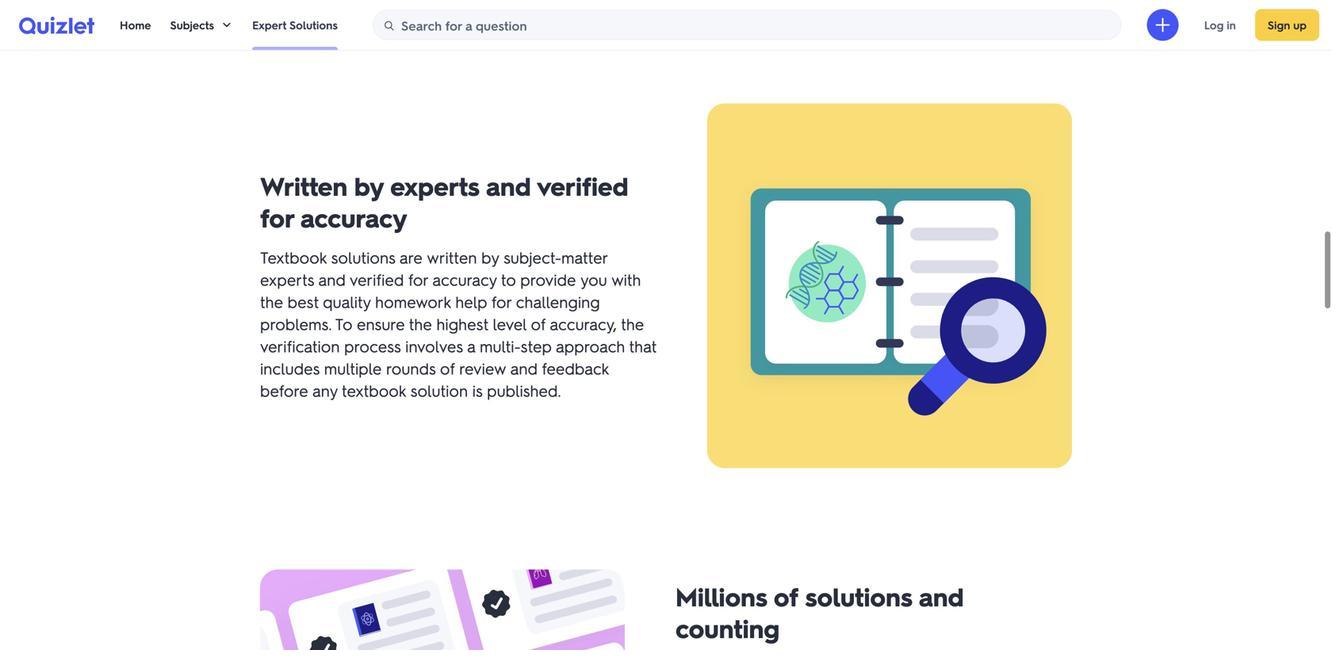 Task type: vqa. For each thing, say whether or not it's contained in the screenshot.
the leftmost verified
yes



Task type: locate. For each thing, give the bounding box(es) containing it.
you
[[581, 269, 607, 290]]

for inside written by experts and verified for accuracy
[[260, 201, 294, 234]]

for down "to"
[[492, 292, 512, 312]]

1 vertical spatial verified
[[350, 269, 404, 290]]

1 quizlet image from the top
[[19, 16, 94, 34]]

multiple
[[324, 358, 382, 379]]

quality
[[323, 292, 371, 312]]

by right "written"
[[482, 247, 499, 268]]

process
[[344, 336, 401, 357]]

0 vertical spatial solutions
[[331, 247, 396, 268]]

includes
[[260, 358, 320, 379]]

verification
[[260, 336, 340, 357]]

0 horizontal spatial solutions
[[331, 247, 396, 268]]

0 vertical spatial experts
[[390, 169, 480, 202]]

1 vertical spatial of
[[440, 358, 455, 379]]

solutions inside millions of solutions and counting
[[806, 580, 913, 613]]

solutions inside textbook solutions are written by subject-matter experts and verified for accuracy to provide you with the best quality homework help for challenging problems. to ensure the highest level of accuracy, the verification process involves a multi-step approach that includes multiple rounds of review and feedback before any textbook solution is published.
[[331, 247, 396, 268]]

ensure
[[357, 314, 405, 334]]

1 horizontal spatial experts
[[390, 169, 480, 202]]

the down homework
[[409, 314, 432, 334]]

experts down textbook at the left of the page
[[260, 269, 314, 290]]

accuracy up are
[[301, 201, 408, 234]]

verified up quality
[[350, 269, 404, 290]]

in
[[1227, 18, 1237, 32]]

by
[[354, 169, 384, 202], [482, 247, 499, 268]]

log in
[[1205, 18, 1237, 32]]

of
[[531, 314, 546, 334], [440, 358, 455, 379], [774, 580, 799, 613]]

1 vertical spatial experts
[[260, 269, 314, 290]]

solutions
[[331, 247, 396, 268], [806, 580, 913, 613]]

accuracy
[[301, 201, 408, 234], [433, 269, 497, 290]]

by right written
[[354, 169, 384, 202]]

provide
[[521, 269, 576, 290]]

Search field
[[374, 10, 1121, 40]]

1 horizontal spatial for
[[408, 269, 429, 290]]

2 vertical spatial of
[[774, 580, 799, 613]]

experts
[[390, 169, 480, 202], [260, 269, 314, 290]]

0 vertical spatial accuracy
[[301, 201, 408, 234]]

0 vertical spatial by
[[354, 169, 384, 202]]

solution
[[411, 380, 468, 401]]

0 horizontal spatial experts
[[260, 269, 314, 290]]

feedback
[[542, 358, 609, 379]]

review
[[459, 358, 506, 379]]

0 vertical spatial verified
[[537, 169, 629, 202]]

2 horizontal spatial of
[[774, 580, 799, 613]]

the up that
[[621, 314, 644, 334]]

verified up matter
[[537, 169, 629, 202]]

problems.
[[260, 314, 332, 334]]

verified
[[537, 169, 629, 202], [350, 269, 404, 290]]

1 horizontal spatial verified
[[537, 169, 629, 202]]

that
[[629, 336, 657, 357]]

by inside textbook solutions are written by subject-matter experts and verified for accuracy to provide you with the best quality homework help for challenging problems. to ensure the highest level of accuracy, the verification process involves a multi-step approach that includes multiple rounds of review and feedback before any textbook solution is published.
[[482, 247, 499, 268]]

expert solutions
[[252, 18, 338, 32]]

caret down image
[[221, 19, 233, 31]]

1 horizontal spatial solutions
[[806, 580, 913, 613]]

written by experts and verified for accuracy
[[260, 169, 629, 234]]

2 quizlet image from the top
[[19, 17, 94, 34]]

the left "best"
[[260, 292, 283, 312]]

experts inside textbook solutions are written by subject-matter experts and verified for accuracy to provide you with the best quality homework help for challenging problems. to ensure the highest level of accuracy, the verification process involves a multi-step approach that includes multiple rounds of review and feedback before any textbook solution is published.
[[260, 269, 314, 290]]

for up textbook at the left of the page
[[260, 201, 294, 234]]

are
[[400, 247, 423, 268]]

0 vertical spatial of
[[531, 314, 546, 334]]

1 horizontal spatial by
[[482, 247, 499, 268]]

verified inside written by experts and verified for accuracy
[[537, 169, 629, 202]]

millions of solutions and counting
[[676, 580, 964, 645]]

search image
[[383, 19, 396, 32]]

approach
[[556, 336, 625, 357]]

multi-
[[480, 336, 521, 357]]

highest
[[437, 314, 489, 334]]

challenging
[[516, 292, 600, 312]]

of up the step
[[531, 314, 546, 334]]

Search text field
[[401, 10, 1117, 40]]

the
[[260, 292, 283, 312], [409, 314, 432, 334], [621, 314, 644, 334]]

0 vertical spatial for
[[260, 201, 294, 234]]

0 horizontal spatial verified
[[350, 269, 404, 290]]

1 horizontal spatial accuracy
[[433, 269, 497, 290]]

log
[[1205, 18, 1224, 32]]

experts inside written by experts and verified for accuracy
[[390, 169, 480, 202]]

sign
[[1268, 18, 1291, 32]]

and
[[486, 169, 531, 202], [318, 269, 346, 290], [511, 358, 538, 379], [919, 580, 964, 613]]

of up "solution" in the left bottom of the page
[[440, 358, 455, 379]]

1 vertical spatial for
[[408, 269, 429, 290]]

counting
[[676, 612, 780, 645]]

to
[[335, 314, 352, 334]]

0 horizontal spatial by
[[354, 169, 384, 202]]

level
[[493, 314, 527, 334]]

subject-
[[504, 247, 562, 268]]

sign up button
[[1256, 9, 1320, 41]]

sign up
[[1268, 18, 1307, 32]]

0 horizontal spatial the
[[260, 292, 283, 312]]

verified inside textbook solutions are written by subject-matter experts and verified for accuracy to provide you with the best quality homework help for challenging problems. to ensure the highest level of accuracy, the verification process involves a multi-step approach that includes multiple rounds of review and feedback before any textbook solution is published.
[[350, 269, 404, 290]]

and inside written by experts and verified for accuracy
[[486, 169, 531, 202]]

1 vertical spatial by
[[482, 247, 499, 268]]

1 vertical spatial accuracy
[[433, 269, 497, 290]]

accuracy inside written by experts and verified for accuracy
[[301, 201, 408, 234]]

2 horizontal spatial for
[[492, 292, 512, 312]]

home
[[120, 18, 151, 32]]

for
[[260, 201, 294, 234], [408, 269, 429, 290], [492, 292, 512, 312]]

0 horizontal spatial of
[[440, 358, 455, 379]]

is
[[473, 380, 483, 401]]

accuracy up the help
[[433, 269, 497, 290]]

help
[[456, 292, 487, 312]]

None search field
[[373, 10, 1122, 40]]

for up homework
[[408, 269, 429, 290]]

of right millions
[[774, 580, 799, 613]]

quizlet image
[[19, 16, 94, 34], [19, 17, 94, 34]]

0 horizontal spatial accuracy
[[301, 201, 408, 234]]

0 horizontal spatial for
[[260, 201, 294, 234]]

1 vertical spatial solutions
[[806, 580, 913, 613]]

1 horizontal spatial the
[[409, 314, 432, 334]]

experts up "written"
[[390, 169, 480, 202]]



Task type: describe. For each thing, give the bounding box(es) containing it.
subjects button
[[170, 0, 233, 50]]

subjects
[[170, 18, 214, 32]]

log in button
[[1192, 9, 1249, 41]]

accuracy inside textbook solutions are written by subject-matter experts and verified for accuracy to provide you with the best quality homework help for challenging problems. to ensure the highest level of accuracy, the verification process involves a multi-step approach that includes multiple rounds of review and feedback before any textbook solution is published.
[[433, 269, 497, 290]]

step
[[521, 336, 552, 357]]

a
[[467, 336, 475, 357]]

written
[[260, 169, 348, 202]]

textbook
[[342, 380, 406, 401]]

by inside written by experts and verified for accuracy
[[354, 169, 384, 202]]

2 vertical spatial for
[[492, 292, 512, 312]]

best
[[288, 292, 319, 312]]

millions
[[676, 580, 767, 613]]

expert solutions link
[[252, 0, 338, 50]]

home link
[[120, 0, 151, 50]]

up
[[1294, 18, 1307, 32]]

of inside millions of solutions and counting
[[774, 580, 799, 613]]

published.
[[487, 380, 561, 401]]

create image
[[1154, 15, 1173, 35]]

textbook
[[260, 247, 327, 268]]

2 horizontal spatial the
[[621, 314, 644, 334]]

to
[[501, 269, 516, 290]]

expert
[[252, 18, 287, 32]]

textbook solutions are written by subject-matter experts and verified for accuracy to provide you with the best quality homework help for challenging problems. to ensure the highest level of accuracy, the verification process involves a multi-step approach that includes multiple rounds of review and feedback before any textbook solution is published.
[[260, 247, 657, 401]]

1 horizontal spatial of
[[531, 314, 546, 334]]

written
[[427, 247, 477, 268]]

with
[[612, 269, 641, 290]]

any
[[313, 380, 338, 401]]

rounds
[[386, 358, 436, 379]]

involves
[[405, 336, 463, 357]]

accuracy,
[[550, 314, 617, 334]]

homework
[[375, 292, 451, 312]]

and inside millions of solutions and counting
[[919, 580, 964, 613]]

before
[[260, 380, 308, 401]]

solutions
[[290, 18, 338, 32]]

matter
[[562, 247, 608, 268]]



